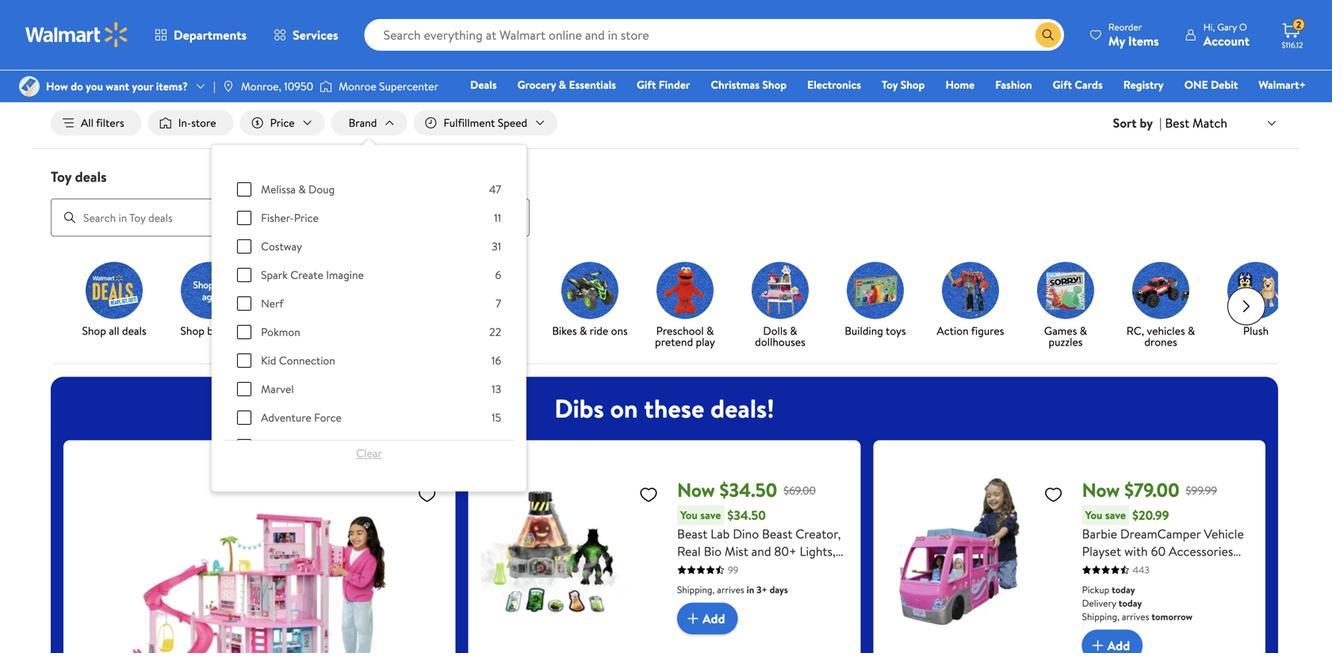Task type: vqa. For each thing, say whether or not it's contained in the screenshot.
Auto link
no



Task type: describe. For each thing, give the bounding box(es) containing it.
ride-on toys image
[[562, 262, 619, 319]]

now $79.00 $99.99
[[1082, 477, 1218, 504]]

0 horizontal spatial and
[[720, 560, 740, 578]]

arrives inside pickup today delivery today shipping, arrives tomorrow
[[1122, 610, 1150, 624]]

dolls & dollhouses
[[755, 323, 806, 350]]

in-
[[345, 35, 356, 49]]

2 beast from the left
[[762, 526, 793, 543]]

speed
[[498, 115, 528, 130]]

save for $34.50
[[701, 508, 721, 523]]

reactions,
[[743, 560, 799, 578]]

action figures image
[[942, 262, 999, 319]]

items
[[235, 35, 257, 49]]

how do you want your items?
[[46, 78, 188, 94]]

next slide for chipmodulewithimages list image
[[1228, 288, 1266, 326]]

items
[[1129, 32, 1159, 50]]

fisher-price
[[261, 210, 319, 226]]

these
[[644, 391, 705, 426]]

action
[[937, 323, 969, 339]]

10950
[[284, 78, 313, 94]]

including
[[1082, 560, 1132, 578]]

games
[[1044, 323, 1077, 339]]

costway
[[261, 239, 302, 254]]

building
[[845, 323, 883, 339]]

home
[[946, 77, 975, 92]]

60
[[1151, 543, 1166, 560]]

16
[[491, 353, 501, 368]]

2
[[1297, 18, 1302, 31]]

electronics link
[[800, 76, 869, 93]]

christmas shop link
[[704, 76, 794, 93]]

sort and filter section element
[[32, 23, 1301, 639]]

pickup today delivery today shipping, arrives tomorrow
[[1082, 583, 1193, 624]]

checks.
[[175, 35, 205, 49]]

now for now $79.00
[[1082, 477, 1120, 504]]

top toy brand deals link
[[263, 262, 346, 351]]

gift cards
[[1053, 77, 1103, 92]]

by for sort
[[1140, 114, 1153, 132]]

brand
[[310, 323, 337, 339]]

0 vertical spatial $34.50
[[720, 477, 777, 504]]

31
[[492, 239, 501, 254]]

building toys image
[[847, 262, 904, 319]]

15
[[492, 410, 501, 426]]

deals inside toy deals search field
[[75, 167, 107, 187]]

dibs
[[555, 391, 604, 426]]

shop by age link
[[168, 262, 251, 340]]

& inside rc, vehicles & drones
[[1188, 323, 1195, 339]]

fashion
[[996, 77, 1032, 92]]

top toy brand deals image
[[276, 262, 333, 319]]

vehicle
[[1204, 526, 1244, 543]]

group inside sort and filter section "element"
[[237, 67, 501, 639]]

dibs on these deals!
[[555, 391, 775, 426]]

store.
[[356, 35, 379, 49]]

adventure
[[261, 410, 311, 426]]

last.
[[124, 35, 140, 49]]

add to favorites list, barbie dreamcamper vehicle playset with 60 accessories including pool and 30-inch slide image
[[1044, 485, 1063, 505]]

all
[[109, 323, 119, 339]]

monroe,
[[241, 78, 281, 94]]

Walmart Site-Wide search field
[[365, 19, 1064, 51]]

price button
[[240, 110, 325, 136]]

imagine
[[326, 267, 364, 283]]

ride
[[590, 323, 609, 339]]

13
[[492, 382, 501, 397]]

3+
[[757, 583, 768, 597]]

shipping, arrives in 3+ days
[[677, 583, 788, 597]]

electronics
[[808, 77, 861, 92]]

vehicles
[[1147, 323, 1185, 339]]

bikes & ride ons link
[[549, 262, 631, 340]]

creator,
[[796, 526, 841, 543]]

& for preschool
[[707, 323, 714, 339]]

fisher-
[[261, 210, 294, 226]]

shop inside christmas shop link
[[762, 77, 787, 92]]

preschool
[[656, 323, 704, 339]]

shop all deals
[[82, 323, 146, 339]]

one debit
[[1185, 77, 1238, 92]]

& for grocery
[[559, 77, 566, 92]]

shipping, inside pickup today delivery today shipping, arrives tomorrow
[[1082, 610, 1120, 624]]

 image for monroe supercenter
[[320, 79, 332, 94]]

fulfillment speed
[[444, 115, 528, 130]]

toy shop
[[882, 77, 925, 92]]

in-
[[178, 115, 191, 130]]

monroe supercenter
[[339, 78, 439, 94]]

essentials
[[569, 77, 616, 92]]

rc, vehicles & drones
[[1127, 323, 1195, 350]]

clear button
[[237, 441, 501, 466]]

in-store
[[178, 115, 216, 130]]

games & puzzles
[[1044, 323, 1087, 350]]

toys
[[886, 323, 906, 339]]

doug
[[308, 182, 335, 197]]

search icon image
[[1042, 29, 1055, 41]]

toy for toy shop
[[882, 77, 898, 92]]

$20.99
[[1133, 507, 1169, 524]]

& for dolls
[[790, 323, 798, 339]]

delivery
[[1082, 597, 1117, 610]]

barbie
[[1082, 526, 1118, 543]]

7
[[496, 296, 501, 311]]

kid
[[261, 353, 276, 368]]

dolls & dollhouses link
[[739, 262, 822, 351]]

best match button
[[1162, 113, 1282, 133]]

price inside dropdown button
[[270, 115, 295, 130]]

finder
[[659, 77, 690, 92]]

toy
[[291, 323, 307, 339]]

& for bikes
[[580, 323, 587, 339]]

now for now $34.50
[[677, 477, 715, 504]]

today right the delivery at the right
[[1119, 597, 1142, 610]]

$79.00
[[1125, 477, 1180, 504]]

want
[[106, 78, 129, 94]]

toy for toy deals
[[51, 167, 71, 187]]

shop by age
[[180, 323, 238, 339]]

plush toys image
[[1228, 262, 1285, 319]]

add to favorites list, barbie dreamhouse, 75+ pieces, pool party doll house with 3 story slide image
[[418, 485, 437, 505]]



Task type: locate. For each thing, give the bounding box(es) containing it.
gift for gift finder
[[637, 77, 656, 92]]

arrives left "in"
[[717, 583, 745, 597]]

sort
[[1113, 114, 1137, 132]]

deals inside top toy brand deals
[[292, 334, 317, 350]]

1 vertical spatial |
[[1160, 114, 1162, 132]]

grocery & essentials link
[[510, 76, 623, 93]]

spark
[[261, 267, 288, 283]]

1 horizontal spatial save
[[1106, 508, 1126, 523]]

1 horizontal spatial  image
[[320, 79, 332, 94]]

beast left lab
[[677, 526, 708, 543]]

Toy deals search field
[[32, 167, 1301, 237]]

1 gift from the left
[[637, 77, 656, 92]]

by right sort
[[1140, 114, 1153, 132]]

| left best
[[1160, 114, 1162, 132]]

$99.99
[[1186, 483, 1218, 498]]

by inside sort and filter section "element"
[[1140, 114, 1153, 132]]

radio-controlled, vehicles and drones image
[[1133, 262, 1190, 319]]

1 horizontal spatial toy
[[465, 323, 481, 339]]

| inside sort and filter section "element"
[[1160, 114, 1162, 132]]

preschool & pretend play link
[[644, 262, 727, 351]]

best match
[[1165, 114, 1228, 132]]

play
[[696, 334, 715, 350]]

1 you from the left
[[681, 508, 698, 523]]

tomorrow
[[1152, 610, 1193, 624]]

price inside group
[[294, 210, 319, 226]]

0 vertical spatial shipping,
[[677, 583, 715, 597]]

0 horizontal spatial beast
[[677, 526, 708, 543]]

playset
[[1082, 543, 1122, 560]]

top toy brand deals
[[272, 323, 337, 350]]

debit
[[1211, 77, 1238, 92]]

None checkbox
[[237, 325, 251, 340], [237, 354, 251, 368], [237, 411, 251, 425], [237, 325, 251, 340], [237, 354, 251, 368], [237, 411, 251, 425]]

all filters button
[[51, 110, 142, 136]]

1 horizontal spatial shipping,
[[1082, 610, 1120, 624]]

now inside group
[[677, 477, 715, 504]]

deals inside shop all deals link
[[122, 323, 146, 339]]

& inside dolls & dollhouses
[[790, 323, 798, 339]]

& right "vehicles"
[[1188, 323, 1195, 339]]

1 vertical spatial shipping,
[[1082, 610, 1120, 624]]

0 vertical spatial price
[[270, 115, 295, 130]]

1 vertical spatial arrives
[[1122, 610, 1150, 624]]

today
[[1112, 583, 1136, 597], [1119, 597, 1142, 610]]

stocking
[[484, 323, 525, 339]]

you up barbie
[[1086, 508, 1103, 523]]

and up shipping, arrives in 3+ days at the bottom
[[720, 560, 740, 578]]

1 horizontal spatial now
[[1082, 477, 1120, 504]]

spark create imagine
[[261, 267, 364, 283]]

Search in Toy deals search field
[[51, 199, 530, 237]]

shop by age image
[[181, 262, 238, 319]]

1 horizontal spatial |
[[1160, 114, 1162, 132]]

& right dolls
[[790, 323, 798, 339]]

1 horizontal spatial by
[[1140, 114, 1153, 132]]

toy stocking stuffers image
[[466, 262, 523, 319]]

arrives inside now $34.50 group
[[717, 583, 745, 597]]

0 horizontal spatial by
[[207, 323, 218, 339]]

0 horizontal spatial now
[[677, 477, 715, 504]]

Search search field
[[365, 19, 1064, 51]]

account
[[1204, 32, 1250, 50]]

shop right christmas
[[762, 77, 787, 92]]

5+
[[833, 560, 847, 578]]

2 now from the left
[[1082, 477, 1120, 504]]

1 now from the left
[[677, 477, 715, 504]]

shop inside shop by age link
[[180, 323, 205, 339]]

1 save from the left
[[701, 508, 721, 523]]

toy right electronics
[[882, 77, 898, 92]]

walmart+
[[1259, 77, 1306, 92]]

443
[[1133, 564, 1150, 577]]

gift cards link
[[1046, 76, 1110, 93]]

toy inside toy stocking stuffers
[[465, 323, 481, 339]]

now up barbie
[[1082, 477, 1120, 504]]

you for now $34.50
[[681, 508, 698, 523]]

walmart black friday deals for days image
[[835, 0, 1288, 85]]

save up barbie
[[1106, 508, 1126, 523]]

grocery & essentials
[[518, 77, 616, 92]]

gift for gift cards
[[1053, 77, 1072, 92]]

| up store
[[213, 78, 216, 94]]

 image left the monroe,
[[222, 80, 235, 93]]

& inside preschool & pretend play
[[707, 323, 714, 339]]

reorder my items
[[1109, 20, 1159, 50]]

games and puzzles image
[[1037, 262, 1095, 319]]

search image
[[63, 212, 76, 224]]

deals!
[[711, 391, 775, 426]]

gift left cards
[[1053, 77, 1072, 92]]

price down melissa & doug
[[294, 210, 319, 226]]

 image
[[19, 76, 40, 97]]

price
[[270, 115, 295, 130], [294, 210, 319, 226]]

now right add to favorites list, beast lab dino beast creator, real bio mist and 80+ lights, sounds and reactions, ages 5+ icon at left
[[677, 477, 715, 504]]

save up lab
[[701, 508, 721, 523]]

my
[[1109, 32, 1125, 50]]

1 vertical spatial by
[[207, 323, 218, 339]]

& inside "link"
[[559, 77, 566, 92]]

& for games
[[1080, 323, 1087, 339]]

deals right all
[[122, 323, 146, 339]]

today down 443 in the right of the page
[[1112, 583, 1136, 597]]

0 vertical spatial by
[[1140, 114, 1153, 132]]

0 vertical spatial |
[[213, 78, 216, 94]]

save inside you save $34.50 beast lab dino beast creator, real bio mist and 80+ lights, sounds and reactions, ages 5+
[[701, 508, 721, 523]]

2 you from the left
[[1086, 508, 1103, 523]]

all
[[81, 115, 94, 130]]

toy for toy stocking stuffers
[[465, 323, 481, 339]]

now $34.50 group
[[481, 453, 848, 654]]

save inside 'you save $20.99 barbie dreamcamper vehicle playset with 60 accessories including pool and 30-inch slide'
[[1106, 508, 1126, 523]]

supercenter
[[379, 78, 439, 94]]

1 horizontal spatial arrives
[[1122, 610, 1150, 624]]

0 horizontal spatial deals
[[75, 167, 107, 187]]

0 horizontal spatial save
[[701, 508, 721, 523]]

nerf
[[261, 296, 284, 311]]

dreamcamper
[[1121, 526, 1201, 543]]

0 vertical spatial arrives
[[717, 583, 745, 597]]

accessories
[[1169, 543, 1234, 560]]

by left "age"
[[207, 323, 218, 339]]

christmas
[[711, 77, 760, 92]]

arrives left the tomorrow
[[1122, 610, 1150, 624]]

1 vertical spatial price
[[294, 210, 319, 226]]

you save $20.99 barbie dreamcamper vehicle playset with 60 accessories including pool and 30-inch slide
[[1082, 507, 1244, 595]]

inch
[[1205, 560, 1228, 578]]

shop left home link
[[901, 77, 925, 92]]

& right grocery
[[559, 77, 566, 92]]

items?
[[156, 78, 188, 94]]

registry
[[1124, 77, 1164, 92]]

dollhouses
[[755, 334, 806, 350]]

toy
[[882, 77, 898, 92], [51, 167, 71, 187], [465, 323, 481, 339]]

toy up the search image at the top left
[[51, 167, 71, 187]]

services
[[293, 26, 338, 44]]

shipping, inside now $34.50 group
[[677, 583, 715, 597]]

shop left "age"
[[180, 323, 205, 339]]

1 horizontal spatial beast
[[762, 526, 793, 543]]

walmart+ link
[[1252, 76, 1313, 93]]

deals up the search image at the top left
[[75, 167, 107, 187]]

you inside 'you save $20.99 barbie dreamcamper vehicle playset with 60 accessories including pool and 30-inch slide'
[[1086, 508, 1103, 523]]

group
[[237, 67, 501, 639], [76, 453, 443, 654]]

not
[[279, 35, 293, 49]]

sort by |
[[1113, 114, 1162, 132]]

shipping, down sounds in the right of the page
[[677, 583, 715, 597]]

fashion link
[[988, 76, 1039, 93]]

$34.50 inside you save $34.50 beast lab dino beast creator, real bio mist and 80+ lights, sounds and reactions, ages 5+
[[728, 507, 766, 524]]

1 horizontal spatial and
[[752, 543, 771, 560]]

brand
[[349, 115, 377, 130]]

& right preschool
[[707, 323, 714, 339]]

group containing melissa & doug
[[237, 67, 501, 639]]

1 horizontal spatial gift
[[1053, 77, 1072, 92]]

0 horizontal spatial |
[[213, 78, 216, 94]]

add button
[[677, 603, 738, 635]]

in
[[747, 583, 755, 597]]

shipping, down pickup
[[1082, 610, 1120, 624]]

and left 80+
[[752, 543, 771, 560]]

and left "30-"
[[1163, 560, 1183, 578]]

deals up connection
[[292, 334, 317, 350]]

2 horizontal spatial toy
[[882, 77, 898, 92]]

0 horizontal spatial arrives
[[717, 583, 745, 597]]

toy inside search field
[[51, 167, 71, 187]]

on
[[610, 391, 638, 426]]

30-
[[1186, 560, 1205, 578]]

reorder
[[1109, 20, 1142, 34]]

dolls and dollhouses image
[[752, 262, 809, 319]]

0 horizontal spatial shipping,
[[677, 583, 715, 597]]

add to cart image
[[684, 610, 703, 629]]

drones
[[1145, 334, 1178, 350]]

shop inside toy shop link
[[901, 77, 925, 92]]

& left ride
[[580, 323, 587, 339]]

and inside 'you save $20.99 barbie dreamcamper vehicle playset with 60 accessories including pool and 30-inch slide'
[[1163, 560, 1183, 578]]

connection
[[279, 353, 335, 368]]

2 save from the left
[[1106, 508, 1126, 523]]

departments
[[174, 26, 247, 44]]

0 horizontal spatial gift
[[637, 77, 656, 92]]

you
[[681, 508, 698, 523], [1086, 508, 1103, 523]]

add to favorites list, beast lab dino beast creator, real bio mist and 80+ lights, sounds and reactions, ages 5+ image
[[639, 485, 658, 505]]

2 horizontal spatial deals
[[292, 334, 317, 350]]

save for $79.00
[[1106, 508, 1126, 523]]

& inside the games & puzzles
[[1080, 323, 1087, 339]]

supplies
[[89, 35, 121, 49]]

22
[[489, 324, 501, 340]]

0 horizontal spatial  image
[[222, 80, 235, 93]]

shop inside shop all deals link
[[82, 323, 106, 339]]

 image right 10950
[[320, 79, 332, 94]]

monroe
[[339, 78, 377, 94]]

deals
[[75, 167, 107, 187], [122, 323, 146, 339], [292, 334, 317, 350]]

$34.50
[[720, 477, 777, 504], [728, 507, 766, 524]]

figures
[[971, 323, 1004, 339]]

brand button
[[331, 110, 407, 136]]

0 horizontal spatial toy
[[51, 167, 71, 187]]

walmart image
[[25, 22, 128, 48]]

0 horizontal spatial you
[[681, 508, 698, 523]]

1 horizontal spatial you
[[1086, 508, 1103, 523]]

preschool toys image
[[657, 262, 714, 319]]

you up real
[[681, 508, 698, 523]]

rc, vehicles & drones link
[[1120, 262, 1202, 351]]

2 gift from the left
[[1053, 77, 1072, 92]]

1 beast from the left
[[677, 526, 708, 543]]

arrives
[[717, 583, 745, 597], [1122, 610, 1150, 624]]

puzzles
[[1049, 334, 1083, 350]]

price down monroe, 10950
[[270, 115, 295, 130]]

match
[[1193, 114, 1228, 132]]

while
[[63, 35, 86, 49]]

2 vertical spatial toy
[[465, 323, 481, 339]]

toy left 22
[[465, 323, 481, 339]]

christmas shop
[[711, 77, 787, 92]]

gift left the finder
[[637, 77, 656, 92]]

None checkbox
[[237, 182, 251, 197], [237, 211, 251, 225], [237, 240, 251, 254], [237, 268, 251, 282], [237, 297, 251, 311], [237, 382, 251, 397], [237, 439, 251, 454], [237, 182, 251, 197], [237, 211, 251, 225], [237, 240, 251, 254], [237, 268, 251, 282], [237, 297, 251, 311], [237, 382, 251, 397], [237, 439, 251, 454]]

by for shop
[[207, 323, 218, 339]]

gift finder link
[[630, 76, 697, 93]]

6
[[495, 267, 501, 283]]

 image
[[320, 79, 332, 94], [222, 80, 235, 93]]

add to cart image
[[1089, 637, 1108, 654]]

toy stocking stuffers link
[[454, 262, 536, 351]]

1 vertical spatial $34.50
[[728, 507, 766, 524]]

toy stocking stuffers
[[465, 323, 525, 350]]

you for now $79.00
[[1086, 508, 1103, 523]]

do
[[71, 78, 83, 94]]

1 horizontal spatial deals
[[122, 323, 146, 339]]

& right games
[[1080, 323, 1087, 339]]

fulfillment
[[444, 115, 495, 130]]

you inside you save $34.50 beast lab dino beast creator, real bio mist and 80+ lights, sounds and reactions, ages 5+
[[681, 508, 698, 523]]

stuffers
[[476, 334, 514, 350]]

mist
[[725, 543, 749, 560]]

filters
[[96, 115, 124, 130]]

& for melissa
[[298, 182, 306, 197]]

2 horizontal spatial and
[[1163, 560, 1183, 578]]

beast right dino on the bottom right of the page
[[762, 526, 793, 543]]

& inside group
[[298, 182, 306, 197]]

action figures link
[[930, 262, 1012, 340]]

how
[[46, 78, 68, 94]]

shop all deals image
[[86, 262, 143, 319]]

0 vertical spatial toy
[[882, 77, 898, 92]]

shop left all
[[82, 323, 106, 339]]

& left doug
[[298, 182, 306, 197]]

 image for monroe, 10950
[[222, 80, 235, 93]]

1 vertical spatial toy
[[51, 167, 71, 187]]



